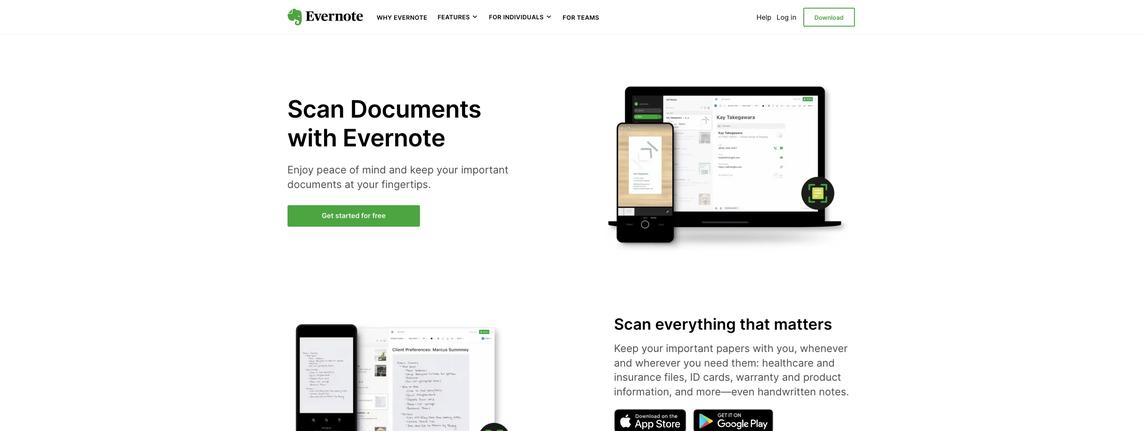 Task type: locate. For each thing, give the bounding box(es) containing it.
fingertips.
[[382, 178, 431, 191]]

evernote right why on the left of the page
[[394, 14, 428, 21]]

scan documents with evernote
[[288, 94, 482, 153]]

get
[[322, 212, 334, 220]]

and down keep at the bottom of page
[[614, 357, 633, 370]]

0 vertical spatial important
[[461, 164, 509, 176]]

healthcare
[[763, 357, 814, 370]]

1 vertical spatial evernote
[[343, 123, 446, 153]]

features
[[438, 13, 470, 21]]

matters
[[774, 315, 833, 334]]

documents
[[288, 178, 342, 191]]

papers
[[717, 343, 750, 355]]

your up wherever
[[642, 343, 664, 355]]

why evernote
[[377, 14, 428, 21]]

for left "teams"
[[563, 14, 576, 21]]

0 horizontal spatial with
[[288, 123, 337, 153]]

your down mind
[[357, 178, 379, 191]]

evernote inside the scan documents with evernote
[[343, 123, 446, 153]]

documents
[[350, 94, 482, 124]]

for teams link
[[563, 13, 600, 22]]

insurance
[[614, 372, 662, 384]]

for teams
[[563, 14, 600, 21]]

0 vertical spatial your
[[437, 164, 459, 176]]

1 vertical spatial important
[[666, 343, 714, 355]]

scan
[[288, 94, 345, 124], [614, 315, 652, 334]]

2 horizontal spatial your
[[642, 343, 664, 355]]

0 horizontal spatial for
[[489, 13, 502, 21]]

1 vertical spatial scan
[[614, 315, 652, 334]]

with inside the scan documents with evernote
[[288, 123, 337, 153]]

your right keep
[[437, 164, 459, 176]]

1 horizontal spatial for
[[563, 14, 576, 21]]

and down whenever
[[817, 357, 835, 370]]

teams
[[577, 14, 600, 21]]

important inside keep your important papers with you, whenever and wherever you need them: healthcare and insurance files, id cards, warranty and product information, and more—even handwritten notes.
[[666, 343, 714, 355]]

enjoy
[[288, 164, 314, 176]]

id
[[691, 372, 701, 384]]

for inside button
[[489, 13, 502, 21]]

document scanning feature of evernote image
[[601, 62, 855, 260]]

why evernote link
[[377, 13, 428, 22]]

keep
[[614, 343, 639, 355]]

with
[[288, 123, 337, 153], [753, 343, 774, 355]]

1 horizontal spatial your
[[437, 164, 459, 176]]

free
[[373, 212, 386, 220]]

whenever
[[801, 343, 848, 355]]

information,
[[614, 386, 673, 399]]

and
[[389, 164, 407, 176], [614, 357, 633, 370], [817, 357, 835, 370], [783, 372, 801, 384], [675, 386, 694, 399]]

evernote up mind
[[343, 123, 446, 153]]

log in
[[777, 13, 797, 22]]

log in link
[[777, 13, 797, 22]]

more—even
[[697, 386, 755, 399]]

1 horizontal spatial with
[[753, 343, 774, 355]]

scan inside the scan documents with evernote
[[288, 94, 345, 124]]

1 horizontal spatial scan
[[614, 315, 652, 334]]

peace
[[317, 164, 347, 176]]

1 vertical spatial with
[[753, 343, 774, 355]]

with up enjoy
[[288, 123, 337, 153]]

log
[[777, 13, 789, 22]]

and down files, at the right bottom of the page
[[675, 386, 694, 399]]

2 vertical spatial your
[[642, 343, 664, 355]]

notes.
[[820, 386, 850, 399]]

and up "fingertips."
[[389, 164, 407, 176]]

0 horizontal spatial important
[[461, 164, 509, 176]]

files,
[[665, 372, 688, 384]]

scan for scan documents with evernote
[[288, 94, 345, 124]]

them:
[[732, 357, 760, 370]]

enjoy peace of mind and keep your important documents at your fingertips.
[[288, 164, 509, 191]]

with up them:
[[753, 343, 774, 355]]

important
[[461, 164, 509, 176], [666, 343, 714, 355]]

for
[[489, 13, 502, 21], [563, 14, 576, 21]]

1 vertical spatial your
[[357, 178, 379, 191]]

help
[[757, 13, 772, 22]]

0 vertical spatial evernote
[[394, 14, 428, 21]]

1 horizontal spatial important
[[666, 343, 714, 355]]

0 vertical spatial with
[[288, 123, 337, 153]]

your
[[437, 164, 459, 176], [357, 178, 379, 191], [642, 343, 664, 355]]

0 horizontal spatial scan
[[288, 94, 345, 124]]

evernote
[[394, 14, 428, 21], [343, 123, 446, 153]]

started
[[336, 212, 360, 220]]

0 vertical spatial scan
[[288, 94, 345, 124]]

you,
[[777, 343, 798, 355]]

for left individuals
[[489, 13, 502, 21]]

cards,
[[704, 372, 734, 384]]

at
[[345, 178, 354, 191]]



Task type: describe. For each thing, give the bounding box(es) containing it.
you
[[684, 357, 702, 370]]

that
[[740, 315, 771, 334]]

download link
[[804, 8, 855, 27]]

product
[[804, 372, 842, 384]]

get started for free link
[[288, 206, 420, 227]]

why
[[377, 14, 392, 21]]

and down healthcare
[[783, 372, 801, 384]]

for for for teams
[[563, 14, 576, 21]]

mind
[[362, 164, 386, 176]]

your inside keep your important papers with you, whenever and wherever you need them: healthcare and insurance files, id cards, warranty and product information, and more—even handwritten notes.
[[642, 343, 664, 355]]

scan everything that matters
[[614, 315, 833, 334]]

with inside keep your important papers with you, whenever and wherever you need them: healthcare and insurance files, id cards, warranty and product information, and more—even handwritten notes.
[[753, 343, 774, 355]]

for for for individuals
[[489, 13, 502, 21]]

features button
[[438, 13, 479, 21]]

handwritten
[[758, 386, 817, 399]]

of
[[350, 164, 360, 176]]

for
[[362, 212, 371, 220]]

in
[[791, 13, 797, 22]]

evernote document scan feature showcase image
[[288, 317, 511, 432]]

scan for scan everything that matters
[[614, 315, 652, 334]]

individuals
[[504, 13, 544, 21]]

keep
[[410, 164, 434, 176]]

need
[[705, 357, 729, 370]]

important inside enjoy peace of mind and keep your important documents at your fingertips.
[[461, 164, 509, 176]]

for individuals button
[[489, 13, 553, 21]]

evernote logo image
[[288, 9, 363, 26]]

everything
[[656, 315, 736, 334]]

keep your important papers with you, whenever and wherever you need them: healthcare and insurance files, id cards, warranty and product information, and more—even handwritten notes.
[[614, 343, 850, 399]]

for individuals
[[489, 13, 544, 21]]

download
[[815, 14, 844, 21]]

0 horizontal spatial your
[[357, 178, 379, 191]]

and inside enjoy peace of mind and keep your important documents at your fingertips.
[[389, 164, 407, 176]]

help link
[[757, 13, 772, 22]]

get started for free
[[322, 212, 386, 220]]

warranty
[[736, 372, 780, 384]]

wherever
[[636, 357, 681, 370]]



Task type: vqa. For each thing, say whether or not it's contained in the screenshot.
Features 'button'
yes



